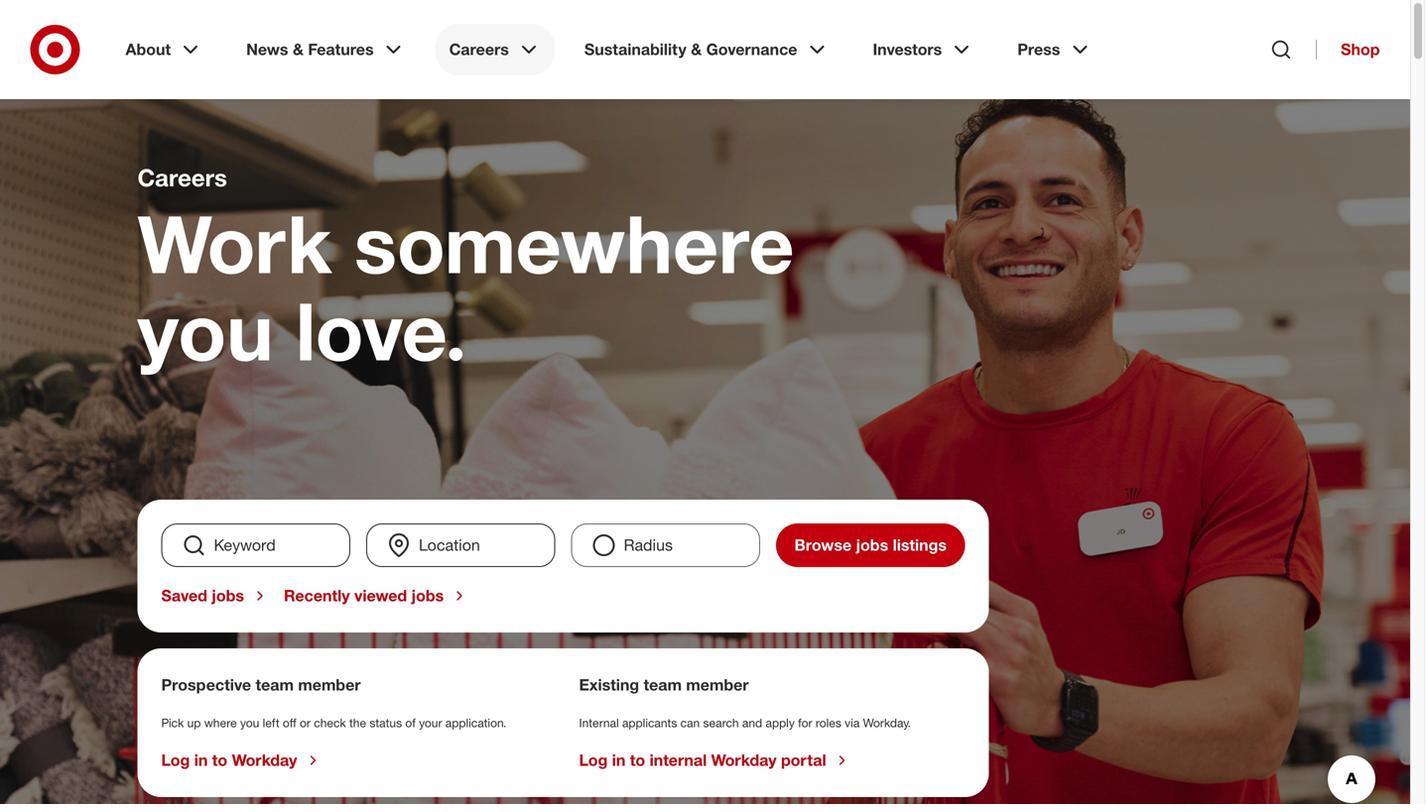 Task type: locate. For each thing, give the bounding box(es) containing it.
2 & from the left
[[691, 40, 702, 59]]

2 log from the left
[[579, 751, 608, 771]]

left
[[263, 716, 279, 731]]

Location text field
[[366, 524, 555, 568]]

you inside careers work somewhere you love.
[[137, 283, 273, 380]]

saved jobs
[[161, 587, 244, 606]]

member for existing team member
[[686, 676, 749, 695]]

off
[[283, 716, 296, 731]]

existing
[[579, 676, 639, 695]]

log in to workday
[[161, 751, 297, 771]]

1 in from the left
[[194, 751, 208, 771]]

prospective team member
[[161, 676, 361, 695]]

in down up
[[194, 751, 208, 771]]

0 horizontal spatial team
[[256, 676, 294, 695]]

1 horizontal spatial &
[[691, 40, 702, 59]]

to
[[212, 751, 227, 771], [630, 751, 645, 771]]

team up applicants
[[644, 676, 682, 695]]

team for prospective
[[256, 676, 294, 695]]

careers inside careers work somewhere you love.
[[137, 163, 227, 192]]

careers inside careers link
[[449, 40, 509, 59]]

1 vertical spatial careers
[[137, 163, 227, 192]]

job search group
[[153, 524, 973, 568]]

features
[[308, 40, 374, 59]]

jobs
[[856, 536, 888, 555], [212, 587, 244, 606], [411, 587, 444, 606]]

2 member from the left
[[686, 676, 749, 695]]

2 workday from the left
[[711, 751, 777, 771]]

recently
[[284, 587, 350, 606]]

member
[[298, 676, 361, 695], [686, 676, 749, 695]]

0 horizontal spatial to
[[212, 751, 227, 771]]

status
[[370, 716, 402, 731]]

& left governance
[[691, 40, 702, 59]]

you for up
[[240, 716, 259, 731]]

browse
[[794, 536, 852, 555]]

& inside sustainability & governance link
[[691, 40, 702, 59]]

member for prospective team member
[[298, 676, 361, 695]]

news & features link
[[232, 24, 419, 75]]

log in to workday link
[[161, 751, 321, 771]]

listings
[[893, 536, 947, 555]]

shop
[[1341, 40, 1380, 59]]

log down internal
[[579, 751, 608, 771]]

investors link
[[859, 24, 988, 75]]

0 horizontal spatial in
[[194, 751, 208, 771]]

you
[[137, 283, 273, 380], [240, 716, 259, 731]]

careers work somewhere you love.
[[137, 163, 794, 380]]

1 horizontal spatial to
[[630, 751, 645, 771]]

1 to from the left
[[212, 751, 227, 771]]

0 horizontal spatial member
[[298, 676, 361, 695]]

log
[[161, 751, 190, 771], [579, 751, 608, 771]]

applicants
[[622, 716, 677, 731]]

0 vertical spatial careers
[[449, 40, 509, 59]]

roles
[[816, 716, 841, 731]]

& right news
[[293, 40, 304, 59]]

in for internal
[[612, 751, 626, 771]]

1 horizontal spatial workday
[[711, 751, 777, 771]]

careers
[[449, 40, 509, 59], [137, 163, 227, 192]]

1 team from the left
[[256, 676, 294, 695]]

location
[[419, 536, 480, 555]]

jobs left listings
[[856, 536, 888, 555]]

Keyword text field
[[161, 524, 350, 568]]

& inside news & features link
[[293, 40, 304, 59]]

0 vertical spatial you
[[137, 283, 273, 380]]

member up search
[[686, 676, 749, 695]]

jobs inside button
[[856, 536, 888, 555]]

workday
[[232, 751, 297, 771], [711, 751, 777, 771]]

0 horizontal spatial careers
[[137, 163, 227, 192]]

1 horizontal spatial in
[[612, 751, 626, 771]]

saved
[[161, 587, 207, 606]]

1 member from the left
[[298, 676, 361, 695]]

log down pick
[[161, 751, 190, 771]]

sustainability & governance
[[584, 40, 797, 59]]

in
[[194, 751, 208, 771], [612, 751, 626, 771]]

press
[[1017, 40, 1060, 59]]

work
[[137, 196, 332, 292]]

up
[[187, 716, 201, 731]]

1 horizontal spatial team
[[644, 676, 682, 695]]

team up left
[[256, 676, 294, 695]]

team
[[256, 676, 294, 695], [644, 676, 682, 695]]

jobs right saved
[[212, 587, 244, 606]]

to down where
[[212, 751, 227, 771]]

None search field
[[153, 524, 973, 568]]

&
[[293, 40, 304, 59], [691, 40, 702, 59]]

in down internal
[[612, 751, 626, 771]]

member up "check"
[[298, 676, 361, 695]]

1 horizontal spatial log
[[579, 751, 608, 771]]

2 in from the left
[[612, 751, 626, 771]]

2 team from the left
[[644, 676, 682, 695]]

0 horizontal spatial &
[[293, 40, 304, 59]]

to down applicants
[[630, 751, 645, 771]]

existing team member
[[579, 676, 749, 695]]

2 horizontal spatial jobs
[[856, 536, 888, 555]]

browse jobs listings button
[[776, 524, 965, 568]]

0 horizontal spatial log
[[161, 751, 190, 771]]

1 horizontal spatial member
[[686, 676, 749, 695]]

0 horizontal spatial jobs
[[212, 587, 244, 606]]

careers for careers work somewhere you love.
[[137, 163, 227, 192]]

jobs for browse
[[856, 536, 888, 555]]

1 log from the left
[[161, 751, 190, 771]]

application.
[[445, 716, 507, 731]]

portal
[[781, 751, 826, 771]]

2 to from the left
[[630, 751, 645, 771]]

team for existing
[[644, 676, 682, 695]]

1 horizontal spatial careers
[[449, 40, 509, 59]]

workday down internal applicants can search and apply for roles via workday.
[[711, 751, 777, 771]]

the
[[349, 716, 366, 731]]

0 horizontal spatial workday
[[232, 751, 297, 771]]

jobs right viewed
[[411, 587, 444, 606]]

shop link
[[1316, 40, 1380, 60]]

news & features
[[246, 40, 374, 59]]

careers link
[[435, 24, 555, 75]]

1 vertical spatial you
[[240, 716, 259, 731]]

internal
[[579, 716, 619, 731]]

1 & from the left
[[293, 40, 304, 59]]

keyword
[[214, 536, 276, 555]]

pick up where you left off or check the status of your application.
[[161, 716, 507, 731]]

workday down left
[[232, 751, 297, 771]]

governance
[[706, 40, 797, 59]]



Task type: describe. For each thing, give the bounding box(es) containing it.
your
[[419, 716, 442, 731]]

recently viewed jobs link
[[284, 587, 468, 606]]

internal
[[650, 751, 707, 771]]

careers for careers
[[449, 40, 509, 59]]

search
[[703, 716, 739, 731]]

to for internal
[[630, 751, 645, 771]]

news
[[246, 40, 288, 59]]

1 workday from the left
[[232, 751, 297, 771]]

about
[[126, 40, 171, 59]]

sustainability & governance link
[[570, 24, 843, 75]]

check
[[314, 716, 346, 731]]

or
[[300, 716, 311, 731]]

viewed
[[354, 587, 407, 606]]

love.
[[296, 283, 467, 380]]

prospective
[[161, 676, 251, 695]]

jobs for saved
[[212, 587, 244, 606]]

sustainability
[[584, 40, 687, 59]]

somewhere
[[354, 196, 794, 292]]

to for workday
[[212, 751, 227, 771]]

saved jobs link
[[161, 587, 268, 606]]

radius
[[624, 536, 673, 555]]

none search field containing keyword
[[153, 524, 973, 568]]

press link
[[1004, 24, 1106, 75]]

investors
[[873, 40, 942, 59]]

via
[[845, 716, 860, 731]]

internal applicants can search and apply for roles via workday.
[[579, 716, 911, 731]]

& for governance
[[691, 40, 702, 59]]

workday.
[[863, 716, 911, 731]]

log in to internal workday portal link
[[579, 751, 850, 771]]

log for log in to workday
[[161, 751, 190, 771]]

of
[[405, 716, 416, 731]]

where
[[204, 716, 237, 731]]

log for log in to internal workday portal
[[579, 751, 608, 771]]

in for workday
[[194, 751, 208, 771]]

browse jobs listings
[[794, 536, 947, 555]]

& for features
[[293, 40, 304, 59]]

about link
[[112, 24, 216, 75]]

you for work
[[137, 283, 273, 380]]

1 horizontal spatial jobs
[[411, 587, 444, 606]]

for
[[798, 716, 812, 731]]

log in to internal workday portal
[[579, 751, 826, 771]]

apply
[[766, 716, 795, 731]]

can
[[680, 716, 700, 731]]

pick
[[161, 716, 184, 731]]

recently viewed jobs
[[284, 587, 444, 606]]

and
[[742, 716, 762, 731]]



Task type: vqa. For each thing, say whether or not it's contained in the screenshot.
"you" for Work
yes



